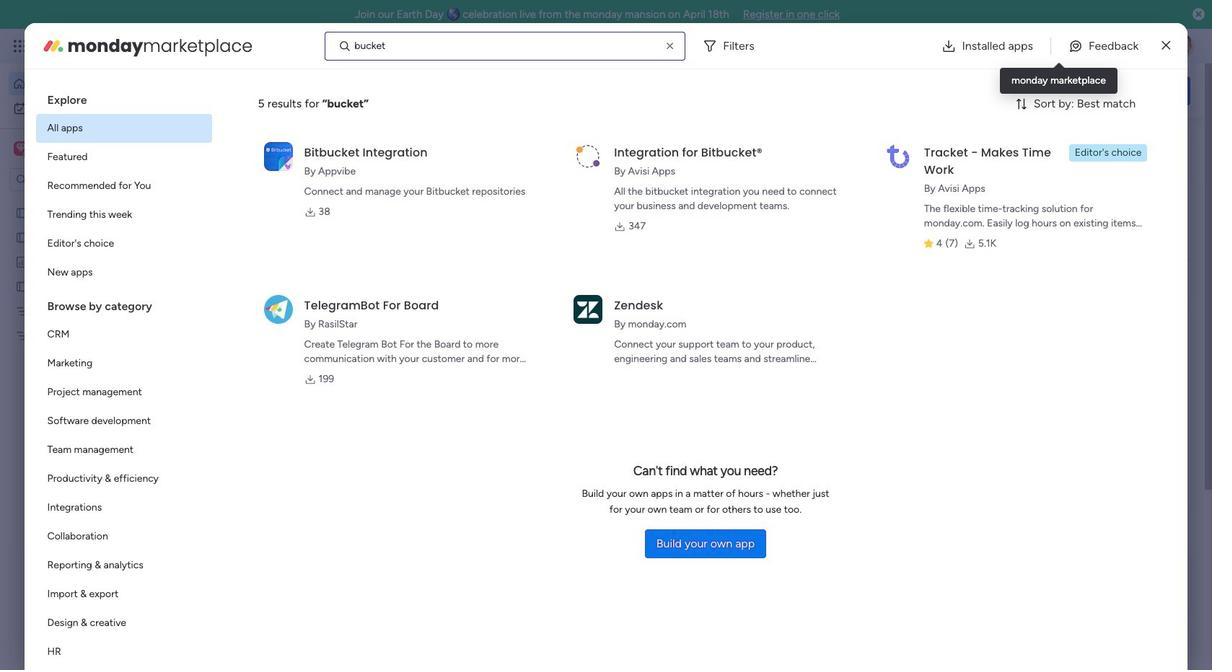 Task type: locate. For each thing, give the bounding box(es) containing it.
1 vertical spatial public board image
[[241, 292, 257, 308]]

1 vertical spatial circle o image
[[996, 220, 1005, 230]]

workspace image
[[14, 141, 28, 157]]

quick search results list box
[[223, 164, 939, 532]]

public board image down public dashboard icon
[[15, 279, 29, 293]]

1 heading from the top
[[36, 81, 212, 114]]

heading
[[36, 81, 212, 114], [36, 287, 212, 320]]

0 vertical spatial dapulse x slim image
[[1162, 37, 1171, 54]]

public board image up public dashboard icon
[[15, 206, 29, 219]]

monday marketplace image
[[1051, 39, 1066, 53]]

monday marketplace image
[[42, 34, 65, 57]]

Search in workspace field
[[30, 171, 120, 188]]

1 vertical spatial public board image
[[15, 279, 29, 293]]

update feed image
[[988, 39, 1002, 53]]

public board image up public dashboard icon
[[15, 230, 29, 244]]

v2 user feedback image
[[986, 82, 997, 99]]

1 vertical spatial heading
[[36, 287, 212, 320]]

notifications image
[[956, 39, 970, 53]]

circle o image
[[996, 201, 1005, 212], [996, 220, 1005, 230], [996, 238, 1005, 249]]

public board image inside quick search results list box
[[241, 292, 257, 308]]

public board image up component image
[[241, 292, 257, 308]]

option
[[9, 72, 175, 95], [9, 97, 175, 120], [36, 114, 212, 143], [36, 143, 212, 172], [36, 172, 212, 201], [0, 199, 184, 202], [36, 201, 212, 229], [36, 229, 212, 258], [36, 258, 212, 287], [36, 320, 212, 349], [36, 349, 212, 378], [36, 378, 212, 407], [36, 407, 212, 436], [36, 436, 212, 465], [36, 465, 212, 493], [36, 493, 212, 522], [36, 522, 212, 551], [36, 551, 212, 580], [36, 580, 212, 609], [36, 609, 212, 638], [36, 638, 212, 667]]

0 vertical spatial heading
[[36, 81, 212, 114]]

0 horizontal spatial public board image
[[15, 206, 29, 219]]

dapulse x slim image
[[1162, 37, 1171, 54], [1169, 133, 1186, 151]]

1 horizontal spatial public board image
[[241, 292, 257, 308]]

0 vertical spatial public board image
[[15, 230, 29, 244]]

0 vertical spatial circle o image
[[996, 201, 1005, 212]]

2 circle o image from the top
[[996, 220, 1005, 230]]

app logo image
[[264, 142, 293, 171], [574, 142, 603, 171], [884, 142, 913, 171], [264, 295, 293, 324], [574, 295, 603, 324]]

public board image
[[15, 230, 29, 244], [15, 279, 29, 293]]

2 vertical spatial circle o image
[[996, 238, 1005, 249]]

3 circle o image from the top
[[996, 238, 1005, 249]]

list box
[[36, 81, 212, 670], [0, 197, 184, 542]]

help center element
[[974, 624, 1190, 670]]

public board image
[[15, 206, 29, 219], [241, 292, 257, 308]]



Task type: describe. For each thing, give the bounding box(es) containing it.
1 circle o image from the top
[[996, 201, 1005, 212]]

terry turtle image
[[1172, 35, 1195, 58]]

1 vertical spatial dapulse x slim image
[[1169, 133, 1186, 151]]

search everything image
[[1087, 39, 1101, 53]]

0 vertical spatial public board image
[[15, 206, 29, 219]]

component image
[[241, 315, 254, 328]]

select product image
[[13, 39, 27, 53]]

v2 bolt switch image
[[1098, 83, 1107, 98]]

getting started element
[[974, 555, 1190, 612]]

1 public board image from the top
[[15, 230, 29, 244]]

help image
[[1118, 39, 1133, 53]]

workspace image
[[16, 141, 26, 157]]

2 image
[[999, 30, 1012, 46]]

2 heading from the top
[[36, 287, 212, 320]]

see plans image
[[239, 38, 252, 54]]

add to favorites image
[[428, 293, 442, 307]]

2 public board image from the top
[[15, 279, 29, 293]]

public dashboard image
[[15, 255, 29, 268]]

workspace selection element
[[14, 140, 120, 159]]



Task type: vqa. For each thing, say whether or not it's contained in the screenshot.
Column and cell values
no



